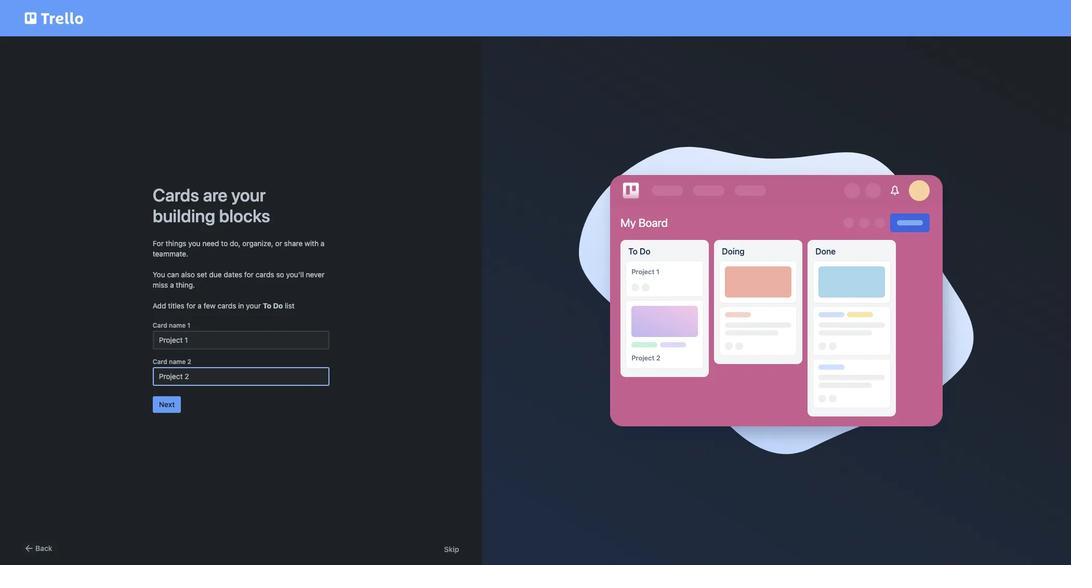 Task type: describe. For each thing, give the bounding box(es) containing it.
0 horizontal spatial 2
[[187, 358, 191, 366]]

0 horizontal spatial do
[[273, 302, 283, 310]]

need
[[203, 239, 219, 248]]

to do
[[629, 247, 651, 256]]

skip
[[444, 545, 459, 554]]

0 vertical spatial 1
[[657, 268, 660, 276]]

a inside you can also set due dates for cards so you'll never miss a thing.
[[170, 281, 174, 290]]

project for project 1
[[632, 268, 655, 276]]

card for card name 1
[[153, 322, 167, 330]]

cards are your building blocks
[[153, 185, 270, 226]]

back
[[35, 544, 52, 553]]

your inside cards are your building blocks
[[231, 185, 266, 205]]

my board
[[621, 216, 668, 230]]

never
[[306, 270, 325, 279]]

due
[[209, 270, 222, 279]]

1 vertical spatial your
[[246, 302, 261, 310]]

building
[[153, 205, 215, 226]]

to
[[221, 239, 228, 248]]

cards
[[153, 185, 199, 205]]

project 2
[[632, 354, 661, 363]]

1 horizontal spatial do
[[640, 247, 651, 256]]

doing
[[722, 247, 745, 256]]

set
[[197, 270, 207, 279]]

add titles for a few cards in your to do list
[[153, 302, 295, 310]]

card for card name 2
[[153, 358, 167, 366]]

you
[[188, 239, 201, 248]]

Card name 1 text field
[[153, 331, 330, 350]]

teammate.
[[153, 250, 188, 258]]

0 horizontal spatial to
[[263, 302, 271, 310]]

or
[[275, 239, 282, 248]]

you
[[153, 270, 165, 279]]

back button
[[23, 543, 52, 555]]

blocks
[[219, 205, 270, 226]]

cards inside you can also set due dates for cards so you'll never miss a thing.
[[256, 270, 274, 279]]



Task type: vqa. For each thing, say whether or not it's contained in the screenshot.
boards inside Bring Additional Features To Your Boards And Integrate Apps Like Google Drive, Slack, And More.
no



Task type: locate. For each thing, give the bounding box(es) containing it.
card name 2
[[153, 358, 191, 366]]

0 vertical spatial your
[[231, 185, 266, 205]]

1 horizontal spatial cards
[[256, 270, 274, 279]]

trello image
[[621, 180, 642, 201]]

name for 2
[[169, 358, 186, 366]]

1 vertical spatial card
[[153, 358, 167, 366]]

next
[[159, 400, 175, 409]]

0 vertical spatial for
[[244, 270, 254, 279]]

name for 1
[[169, 322, 186, 330]]

1 horizontal spatial 1
[[657, 268, 660, 276]]

1 project from the top
[[632, 268, 655, 276]]

1 vertical spatial do
[[273, 302, 283, 310]]

2 card from the top
[[153, 358, 167, 366]]

can
[[167, 270, 179, 279]]

cards left in
[[218, 302, 236, 310]]

1 vertical spatial to
[[263, 302, 271, 310]]

project for project 2
[[632, 354, 655, 363]]

0 horizontal spatial cards
[[218, 302, 236, 310]]

so
[[276, 270, 284, 279]]

a inside the for things you need to do, organize, or share with a teammate.
[[321, 239, 325, 248]]

name
[[169, 322, 186, 330], [169, 358, 186, 366]]

share
[[284, 239, 303, 248]]

card name 1
[[153, 322, 191, 330]]

things
[[166, 239, 186, 248]]

1 down the board
[[657, 268, 660, 276]]

next button
[[153, 397, 181, 413]]

name down card name 1
[[169, 358, 186, 366]]

0 vertical spatial project
[[632, 268, 655, 276]]

are
[[203, 185, 228, 205]]

a down can
[[170, 281, 174, 290]]

cards left "so"
[[256, 270, 274, 279]]

1 horizontal spatial to
[[629, 247, 638, 256]]

skip button
[[444, 545, 459, 555]]

1 vertical spatial project
[[632, 354, 655, 363]]

0 horizontal spatial 1
[[187, 322, 191, 330]]

for things you need to do, organize, or share with a teammate.
[[153, 239, 325, 258]]

2
[[657, 354, 661, 363], [187, 358, 191, 366]]

for
[[153, 239, 164, 248]]

titles
[[168, 302, 185, 310]]

project 1
[[632, 268, 660, 276]]

a right with
[[321, 239, 325, 248]]

in
[[238, 302, 244, 310]]

0 vertical spatial do
[[640, 247, 651, 256]]

1 vertical spatial for
[[186, 302, 196, 310]]

for right titles
[[186, 302, 196, 310]]

1 vertical spatial 1
[[187, 322, 191, 330]]

to up project 1
[[629, 247, 638, 256]]

do,
[[230, 239, 241, 248]]

your right in
[[246, 302, 261, 310]]

2 project from the top
[[632, 354, 655, 363]]

1 card from the top
[[153, 322, 167, 330]]

your
[[231, 185, 266, 205], [246, 302, 261, 310]]

name down titles
[[169, 322, 186, 330]]

0 vertical spatial name
[[169, 322, 186, 330]]

my
[[621, 216, 636, 230]]

2 horizontal spatial a
[[321, 239, 325, 248]]

you can also set due dates for cards so you'll never miss a thing.
[[153, 270, 325, 290]]

you'll
[[286, 270, 304, 279]]

card down add on the bottom left of page
[[153, 322, 167, 330]]

few
[[204, 302, 216, 310]]

cards
[[256, 270, 274, 279], [218, 302, 236, 310]]

do left 'list'
[[273, 302, 283, 310]]

project
[[632, 268, 655, 276], [632, 354, 655, 363]]

with
[[305, 239, 319, 248]]

organize,
[[242, 239, 273, 248]]

dates
[[224, 270, 242, 279]]

for right dates
[[244, 270, 254, 279]]

1 name from the top
[[169, 322, 186, 330]]

Card name 2 text field
[[153, 368, 330, 386]]

1 horizontal spatial for
[[244, 270, 254, 279]]

0 vertical spatial cards
[[256, 270, 274, 279]]

0 horizontal spatial a
[[170, 281, 174, 290]]

a
[[321, 239, 325, 248], [170, 281, 174, 290], [198, 302, 202, 310]]

1 horizontal spatial a
[[198, 302, 202, 310]]

2 name from the top
[[169, 358, 186, 366]]

also
[[181, 270, 195, 279]]

0 vertical spatial card
[[153, 322, 167, 330]]

0 horizontal spatial for
[[186, 302, 196, 310]]

1 vertical spatial name
[[169, 358, 186, 366]]

thing.
[[176, 281, 195, 290]]

card
[[153, 322, 167, 330], [153, 358, 167, 366]]

to left 'list'
[[263, 302, 271, 310]]

to
[[629, 247, 638, 256], [263, 302, 271, 310]]

0 vertical spatial to
[[629, 247, 638, 256]]

0 vertical spatial a
[[321, 239, 325, 248]]

your right "are" at left
[[231, 185, 266, 205]]

add
[[153, 302, 166, 310]]

for inside you can also set due dates for cards so you'll never miss a thing.
[[244, 270, 254, 279]]

trello image
[[23, 6, 85, 30]]

board
[[639, 216, 668, 230]]

do
[[640, 247, 651, 256], [273, 302, 283, 310]]

1
[[657, 268, 660, 276], [187, 322, 191, 330]]

1 horizontal spatial 2
[[657, 354, 661, 363]]

a left few
[[198, 302, 202, 310]]

do up project 1
[[640, 247, 651, 256]]

card down card name 1
[[153, 358, 167, 366]]

miss
[[153, 281, 168, 290]]

1 vertical spatial cards
[[218, 302, 236, 310]]

1 vertical spatial a
[[170, 281, 174, 290]]

for
[[244, 270, 254, 279], [186, 302, 196, 310]]

list
[[285, 302, 295, 310]]

2 vertical spatial a
[[198, 302, 202, 310]]

1 down add titles for a few cards in your to do list
[[187, 322, 191, 330]]

done
[[816, 247, 836, 256]]



